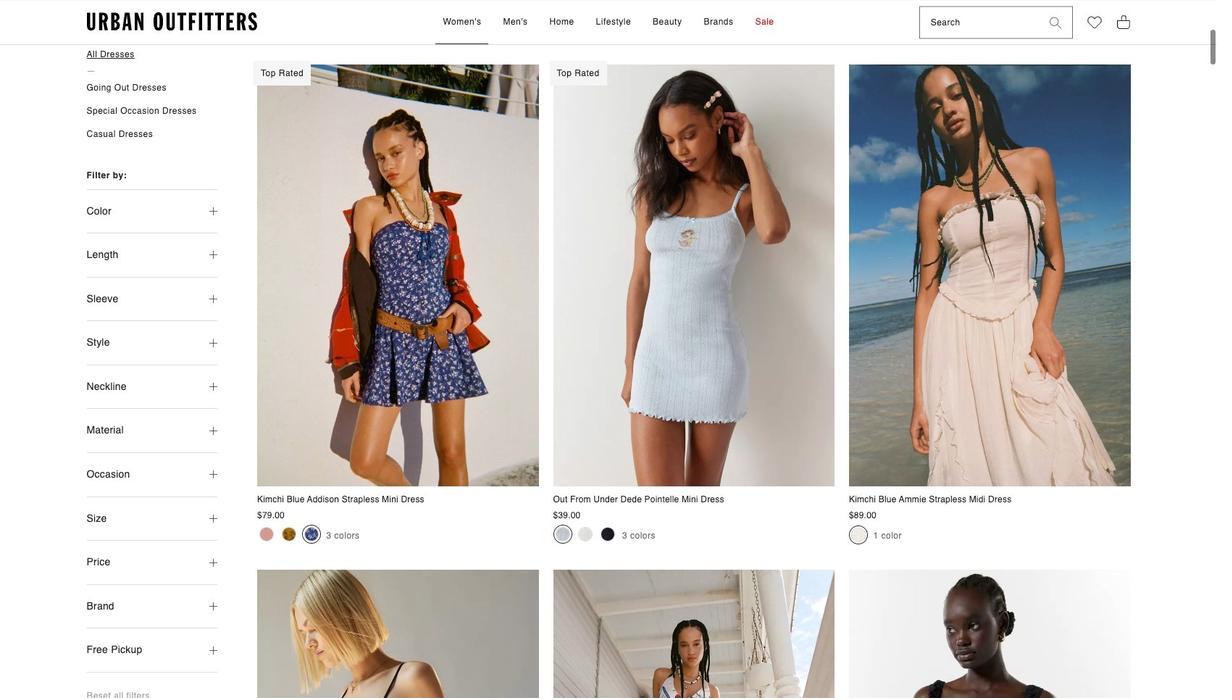 Task type: locate. For each thing, give the bounding box(es) containing it.
brown multi image
[[282, 527, 297, 542]]

sky image
[[556, 527, 570, 542]]

ivory image
[[852, 527, 866, 542]]

main navigation element
[[313, 1, 905, 44]]

mauve image
[[260, 527, 274, 542]]

original price: $39.00 element
[[554, 510, 581, 520]]

None search field
[[920, 7, 1039, 38]]

black image
[[601, 527, 615, 542]]

kimchi blue ammie strapless midi dress image
[[850, 64, 1131, 486]]

kimchi blue addison strapless mini dress image
[[257, 64, 539, 486]]

original price: $79.00 element
[[257, 510, 285, 520]]

out from under juliette satin lace-trim mini dress image
[[257, 569, 539, 698]]

original price: $89.00 element
[[850, 510, 877, 520]]



Task type: vqa. For each thing, say whether or not it's contained in the screenshot.
Free Shipping Over $75 Select size to see when item arrives to you
no



Task type: describe. For each thing, give the bounding box(es) containing it.
out from under dede pointelle mini dress image
[[554, 64, 835, 486]]

blue multi image
[[305, 527, 319, 542]]

my shopping bag image
[[1117, 14, 1131, 30]]

search image
[[1050, 17, 1062, 28]]

Search text field
[[920, 7, 1039, 38]]

white image
[[578, 527, 593, 542]]

lioness drop-waist mini dress image
[[850, 569, 1131, 698]]

urban outfitters image
[[87, 12, 257, 31]]

favorites image
[[1088, 15, 1102, 30]]

uo everleigh halter midi dress image
[[554, 569, 835, 698]]



